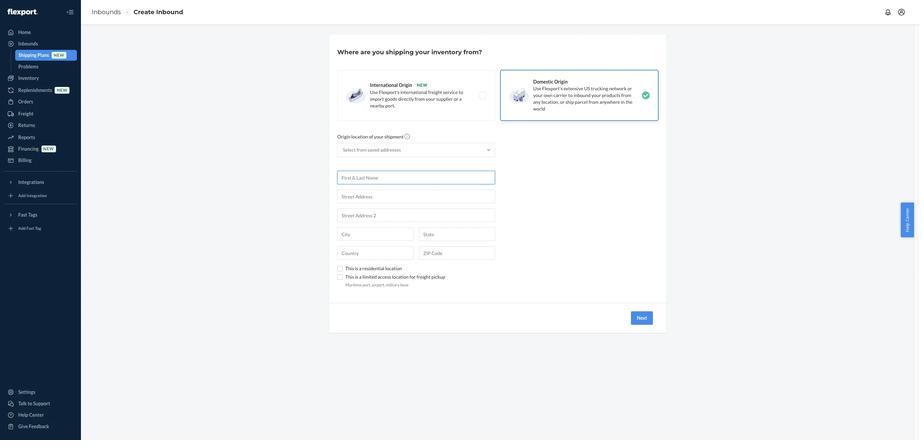 Task type: describe. For each thing, give the bounding box(es) containing it.
domestic
[[534, 79, 554, 85]]

network
[[609, 86, 627, 91]]

financing
[[18, 146, 39, 152]]

your inside use flexport's international freight service to import goods directly from your supplier or a nearby port.
[[426, 96, 436, 102]]

1 vertical spatial location
[[385, 266, 402, 272]]

settings link
[[4, 387, 77, 398]]

problems link
[[15, 61, 77, 72]]

integration
[[26, 194, 47, 199]]

select from saved addresses
[[343, 147, 401, 153]]

inventory link
[[4, 73, 77, 84]]

help center link
[[4, 410, 77, 421]]

support
[[33, 401, 50, 407]]

of
[[369, 134, 373, 140]]

your down trucking
[[592, 92, 601, 98]]

shipping plans
[[18, 52, 49, 58]]

create
[[134, 8, 155, 16]]

2 horizontal spatial or
[[628, 86, 632, 91]]

inbounds link inside breadcrumbs navigation
[[92, 8, 121, 16]]

problems
[[18, 64, 39, 70]]

open notifications image
[[884, 8, 893, 16]]

close navigation image
[[66, 8, 74, 16]]

airport,
[[372, 283, 385, 288]]

use inside use flexport's international freight service to import goods directly from your supplier or a nearby port.
[[370, 89, 378, 95]]

check circle image
[[642, 91, 650, 100]]

products
[[602, 92, 621, 98]]

trucking
[[591, 86, 609, 91]]

help center inside 'button'
[[905, 208, 911, 233]]

residential
[[363, 266, 385, 272]]

domestic origin use flexport's extensive us trucking network or your own carrier to inbound your products from any location, or ship parcel from anywhere in the world
[[534, 79, 633, 112]]

tag
[[35, 226, 41, 231]]

1 vertical spatial inbounds
[[18, 41, 38, 47]]

home
[[18, 29, 31, 35]]

breadcrumbs navigation
[[86, 2, 189, 22]]

add fast tag link
[[4, 223, 77, 234]]

fast tags
[[18, 212, 37, 218]]

addresses
[[380, 147, 401, 153]]

a for this is a limited access location for freight pickup
[[359, 274, 362, 280]]

from left saved
[[357, 147, 367, 153]]

location,
[[542, 99, 559, 105]]

feedback
[[29, 424, 49, 430]]

State text field
[[419, 228, 495, 241]]

to inside use flexport's international freight service to import goods directly from your supplier or a nearby port.
[[459, 89, 463, 95]]

1 vertical spatial freight
[[417, 274, 431, 280]]

maritime
[[346, 283, 362, 288]]

port.
[[386, 103, 395, 109]]

own
[[544, 92, 553, 98]]

0 vertical spatial location
[[352, 134, 368, 140]]

0 horizontal spatial origin
[[337, 134, 351, 140]]

pickup
[[432, 274, 445, 280]]

international
[[401, 89, 427, 95]]

base
[[401, 283, 409, 288]]

home link
[[4, 27, 77, 38]]

where
[[337, 49, 359, 56]]

your right the of in the left of the page
[[374, 134, 384, 140]]

freight link
[[4, 109, 77, 119]]

add integration
[[18, 194, 47, 199]]

flexport logo image
[[7, 9, 38, 15]]

integrations
[[18, 180, 44, 185]]

us
[[584, 86, 590, 91]]

billing link
[[4, 155, 77, 166]]

create inbound
[[134, 8, 183, 16]]

help inside help center 'button'
[[905, 223, 911, 233]]

the
[[626, 99, 633, 105]]

fast tags button
[[4, 210, 77, 221]]

international origin
[[370, 82, 412, 88]]

next button
[[632, 312, 653, 325]]

add for add fast tag
[[18, 226, 26, 231]]

saved
[[368, 147, 380, 153]]

returns
[[18, 122, 35, 128]]

this for this is a limited access location for freight pickup
[[346, 274, 354, 280]]

0 horizontal spatial center
[[29, 413, 44, 418]]

open account menu image
[[898, 8, 906, 16]]

new for international origin
[[417, 83, 428, 88]]

this is a limited access location for freight pickup
[[346, 274, 445, 280]]

flexport's
[[379, 89, 400, 95]]

0 horizontal spatial inbounds link
[[4, 38, 77, 49]]

use flexport's international freight service to import goods directly from your supplier or a nearby port.
[[370, 89, 463, 109]]

directly
[[398, 96, 414, 102]]

fast inside dropdown button
[[18, 212, 27, 218]]

1 vertical spatial help center
[[18, 413, 44, 418]]

anywhere
[[600, 99, 620, 105]]

limited
[[363, 274, 377, 280]]

carrier
[[554, 92, 568, 98]]

new for financing
[[43, 147, 54, 152]]

billing
[[18, 158, 32, 163]]

to inside button
[[28, 401, 32, 407]]



Task type: vqa. For each thing, say whether or not it's contained in the screenshot.
TERM corresponding to Inventory - Units in Long Term Storage Report
no



Task type: locate. For each thing, give the bounding box(es) containing it.
from
[[622, 92, 632, 98], [415, 96, 425, 102], [589, 99, 599, 105], [357, 147, 367, 153]]

add for add integration
[[18, 194, 26, 199]]

0 horizontal spatial help
[[18, 413, 28, 418]]

1 vertical spatial inbounds link
[[4, 38, 77, 49]]

flexport's
[[542, 86, 563, 91]]

inbounds inside breadcrumbs navigation
[[92, 8, 121, 16]]

inbound
[[574, 92, 591, 98]]

reports
[[18, 135, 35, 140]]

to right service
[[459, 89, 463, 95]]

0 vertical spatial add
[[18, 194, 26, 199]]

freight up supplier
[[428, 89, 442, 95]]

None checkbox
[[337, 266, 343, 272], [337, 275, 343, 280], [337, 266, 343, 272], [337, 275, 343, 280]]

add inside add integration 'link'
[[18, 194, 26, 199]]

orders
[[18, 99, 33, 105]]

new up orders link
[[57, 88, 67, 93]]

any
[[534, 99, 541, 105]]

First & Last Name text field
[[337, 171, 495, 185]]

nearby
[[370, 103, 385, 109]]

origin up flexport's
[[555, 79, 568, 85]]

0 vertical spatial inbounds link
[[92, 8, 121, 16]]

ZIP Code text field
[[419, 247, 495, 260]]

fast left tag
[[26, 226, 34, 231]]

use inside the domestic origin use flexport's extensive us trucking network or your own carrier to inbound your products from any location, or ship parcel from anywhere in the world
[[534, 86, 542, 91]]

0 horizontal spatial use
[[370, 89, 378, 95]]

1 horizontal spatial use
[[534, 86, 542, 91]]

2 is from the top
[[355, 274, 358, 280]]

use down domestic
[[534, 86, 542, 91]]

shipping
[[18, 52, 37, 58]]

orders link
[[4, 97, 77, 107]]

your up any
[[534, 92, 543, 98]]

add inside add fast tag link
[[18, 226, 26, 231]]

1 vertical spatial help
[[18, 413, 28, 418]]

from up the
[[622, 92, 632, 98]]

1 horizontal spatial inbounds
[[92, 8, 121, 16]]

new for shipping plans
[[54, 53, 64, 58]]

0 horizontal spatial help center
[[18, 413, 44, 418]]

new up international
[[417, 83, 428, 88]]

origin location of your shipment
[[337, 134, 404, 140]]

add integration link
[[4, 191, 77, 201]]

service
[[443, 89, 458, 95]]

select
[[343, 147, 356, 153]]

freight
[[18, 111, 33, 117]]

new for replenishments
[[57, 88, 67, 93]]

talk
[[18, 401, 27, 407]]

is for residential
[[355, 266, 358, 272]]

extensive
[[564, 86, 584, 91]]

help
[[905, 223, 911, 233], [18, 413, 28, 418]]

center
[[905, 208, 911, 222], [29, 413, 44, 418]]

use up the import
[[370, 89, 378, 95]]

location left the of in the left of the page
[[352, 134, 368, 140]]

1 horizontal spatial origin
[[399, 82, 412, 88]]

2 horizontal spatial origin
[[555, 79, 568, 85]]

0 horizontal spatial to
[[28, 401, 32, 407]]

0 vertical spatial help center
[[905, 208, 911, 233]]

location up base
[[392, 274, 409, 280]]

0 vertical spatial center
[[905, 208, 911, 222]]

origin for domestic
[[555, 79, 568, 85]]

your left supplier
[[426, 96, 436, 102]]

this is a residential location
[[346, 266, 402, 272]]

2 this from the top
[[346, 274, 354, 280]]

1 horizontal spatial or
[[560, 99, 565, 105]]

Country text field
[[337, 247, 414, 260]]

or down service
[[454, 96, 459, 102]]

or down 'carrier'
[[560, 99, 565, 105]]

create inbound link
[[134, 8, 183, 16]]

1 vertical spatial add
[[18, 226, 26, 231]]

fast left tags at the top
[[18, 212, 27, 218]]

this
[[346, 266, 354, 272], [346, 274, 354, 280]]

for
[[410, 274, 416, 280]]

reports link
[[4, 132, 77, 143]]

or inside use flexport's international freight service to import goods directly from your supplier or a nearby port.
[[454, 96, 459, 102]]

maritime port, airport, military base
[[346, 283, 409, 288]]

freight inside use flexport's international freight service to import goods directly from your supplier or a nearby port.
[[428, 89, 442, 95]]

0 vertical spatial a
[[459, 96, 462, 102]]

origin for international
[[399, 82, 412, 88]]

inbound
[[156, 8, 183, 16]]

add down fast tags
[[18, 226, 26, 231]]

your right shipping
[[416, 49, 430, 56]]

goods
[[385, 96, 397, 102]]

1 vertical spatial a
[[359, 266, 362, 272]]

from right the parcel
[[589, 99, 599, 105]]

add left integration
[[18, 194, 26, 199]]

help center button
[[902, 203, 915, 238]]

talk to support
[[18, 401, 50, 407]]

inbounds
[[92, 8, 121, 16], [18, 41, 38, 47]]

you
[[373, 49, 384, 56]]

a for this is a residential location
[[359, 266, 362, 272]]

1 vertical spatial is
[[355, 274, 358, 280]]

add fast tag
[[18, 226, 41, 231]]

to up ship
[[569, 92, 573, 98]]

0 horizontal spatial inbounds
[[18, 41, 38, 47]]

0 vertical spatial inbounds
[[92, 8, 121, 16]]

integrations button
[[4, 177, 77, 188]]

origin inside the domestic origin use flexport's extensive us trucking network or your own carrier to inbound your products from any location, or ship parcel from anywhere in the world
[[555, 79, 568, 85]]

2 vertical spatial a
[[359, 274, 362, 280]]

to right the talk
[[28, 401, 32, 407]]

in
[[621, 99, 625, 105]]

1 horizontal spatial help center
[[905, 208, 911, 233]]

origin up select on the top of page
[[337, 134, 351, 140]]

1 this from the top
[[346, 266, 354, 272]]

is for limited
[[355, 274, 358, 280]]

location
[[352, 134, 368, 140], [385, 266, 402, 272], [392, 274, 409, 280]]

is
[[355, 266, 358, 272], [355, 274, 358, 280]]

fast
[[18, 212, 27, 218], [26, 226, 34, 231]]

shipping
[[386, 49, 414, 56]]

replenishments
[[18, 87, 52, 93]]

origin
[[555, 79, 568, 85], [399, 82, 412, 88], [337, 134, 351, 140]]

freight right for
[[417, 274, 431, 280]]

1 horizontal spatial help
[[905, 223, 911, 233]]

add
[[18, 194, 26, 199], [18, 226, 26, 231]]

1 vertical spatial fast
[[26, 226, 34, 231]]

from inside use flexport's international freight service to import goods directly from your supplier or a nearby port.
[[415, 96, 425, 102]]

supplier
[[436, 96, 453, 102]]

plans
[[38, 52, 49, 58]]

center inside 'button'
[[905, 208, 911, 222]]

location up this is a limited access location for freight pickup
[[385, 266, 402, 272]]

Street Address 2 text field
[[337, 209, 495, 222]]

to inside the domestic origin use flexport's extensive us trucking network or your own carrier to inbound your products from any location, or ship parcel from anywhere in the world
[[569, 92, 573, 98]]

inbounds link
[[92, 8, 121, 16], [4, 38, 77, 49]]

from?
[[464, 49, 482, 56]]

international
[[370, 82, 398, 88]]

1 vertical spatial center
[[29, 413, 44, 418]]

inventory
[[18, 75, 39, 81]]

help inside 'help center' link
[[18, 413, 28, 418]]

Street Address text field
[[337, 190, 495, 203]]

2 horizontal spatial to
[[569, 92, 573, 98]]

a
[[459, 96, 462, 102], [359, 266, 362, 272], [359, 274, 362, 280]]

a left 'limited'
[[359, 274, 362, 280]]

shipment
[[385, 134, 404, 140]]

new right plans
[[54, 53, 64, 58]]

give feedback
[[18, 424, 49, 430]]

next
[[637, 316, 648, 321]]

1 horizontal spatial to
[[459, 89, 463, 95]]

use
[[534, 86, 542, 91], [370, 89, 378, 95]]

0 horizontal spatial or
[[454, 96, 459, 102]]

1 is from the top
[[355, 266, 358, 272]]

ship
[[566, 99, 574, 105]]

1 vertical spatial this
[[346, 274, 354, 280]]

talk to support button
[[4, 399, 77, 410]]

City text field
[[337, 228, 414, 241]]

a inside use flexport's international freight service to import goods directly from your supplier or a nearby port.
[[459, 96, 462, 102]]

a right supplier
[[459, 96, 462, 102]]

your
[[416, 49, 430, 56], [534, 92, 543, 98], [592, 92, 601, 98], [426, 96, 436, 102], [374, 134, 384, 140]]

port,
[[363, 283, 371, 288]]

0 vertical spatial fast
[[18, 212, 27, 218]]

import
[[370, 96, 384, 102]]

0 vertical spatial help
[[905, 223, 911, 233]]

returns link
[[4, 120, 77, 131]]

0 vertical spatial is
[[355, 266, 358, 272]]

from down international
[[415, 96, 425, 102]]

or right network in the right top of the page
[[628, 86, 632, 91]]

freight
[[428, 89, 442, 95], [417, 274, 431, 280]]

give feedback button
[[4, 422, 77, 433]]

this for this is a residential location
[[346, 266, 354, 272]]

0 vertical spatial this
[[346, 266, 354, 272]]

0 vertical spatial freight
[[428, 89, 442, 95]]

access
[[378, 274, 391, 280]]

give
[[18, 424, 28, 430]]

where are you shipping your inventory from?
[[337, 49, 482, 56]]

to
[[459, 89, 463, 95], [569, 92, 573, 98], [28, 401, 32, 407]]

parcel
[[575, 99, 588, 105]]

are
[[361, 49, 371, 56]]

origin up international
[[399, 82, 412, 88]]

1 horizontal spatial inbounds link
[[92, 8, 121, 16]]

world
[[534, 106, 546, 112]]

1 horizontal spatial center
[[905, 208, 911, 222]]

1 add from the top
[[18, 194, 26, 199]]

2 vertical spatial location
[[392, 274, 409, 280]]

a left residential
[[359, 266, 362, 272]]

settings
[[18, 390, 35, 396]]

new down 'reports' link
[[43, 147, 54, 152]]

military
[[386, 283, 400, 288]]

2 add from the top
[[18, 226, 26, 231]]



